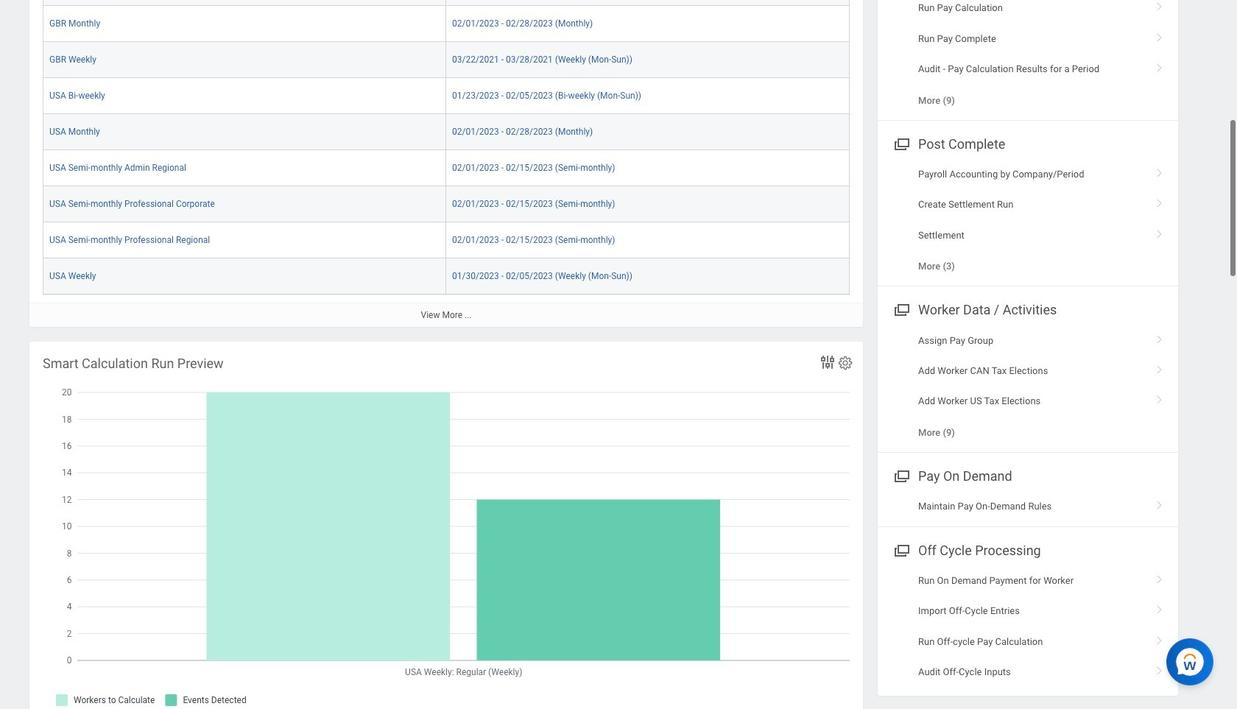 Task type: locate. For each thing, give the bounding box(es) containing it.
6 row from the top
[[43, 150, 850, 186]]

5 chevron right image from the top
[[1151, 496, 1170, 511]]

chevron right image
[[1151, 28, 1170, 43], [1151, 194, 1170, 209], [1151, 330, 1170, 344], [1151, 360, 1170, 375], [1151, 496, 1170, 511], [1151, 600, 1170, 615], [1151, 631, 1170, 646]]

4 list from the top
[[878, 566, 1179, 688]]

menu group image
[[891, 133, 911, 153], [891, 299, 911, 319], [891, 466, 911, 485], [891, 540, 911, 560]]

list
[[878, 0, 1179, 116], [878, 159, 1179, 282], [878, 325, 1179, 448], [878, 566, 1179, 688]]

4 chevron right image from the top
[[1151, 225, 1170, 239]]

7 chevron right image from the top
[[1151, 661, 1170, 676]]

chevron right image
[[1151, 0, 1170, 12], [1151, 58, 1170, 73], [1151, 164, 1170, 178], [1151, 225, 1170, 239], [1151, 391, 1170, 405], [1151, 570, 1170, 585], [1151, 661, 1170, 676]]

4 chevron right image from the top
[[1151, 360, 1170, 375]]

1 chevron right image from the top
[[1151, 28, 1170, 43]]

menu group image for second list from the bottom
[[891, 299, 911, 319]]

row
[[43, 0, 850, 6], [43, 6, 850, 42], [43, 42, 850, 78], [43, 78, 850, 114], [43, 114, 850, 150], [43, 150, 850, 186], [43, 186, 850, 222], [43, 222, 850, 258], [43, 258, 850, 295]]

1 menu group image from the top
[[891, 133, 911, 153]]

1 row from the top
[[43, 0, 850, 6]]

cell
[[43, 0, 446, 6], [446, 0, 850, 6]]

3 row from the top
[[43, 42, 850, 78]]

4 row from the top
[[43, 78, 850, 114]]

regular payroll processing element
[[29, 0, 863, 327]]

5 row from the top
[[43, 114, 850, 150]]

4 menu group image from the top
[[891, 540, 911, 560]]

2 menu group image from the top
[[891, 299, 911, 319]]



Task type: describe. For each thing, give the bounding box(es) containing it.
1 list from the top
[[878, 0, 1179, 116]]

3 chevron right image from the top
[[1151, 164, 1170, 178]]

8 row from the top
[[43, 222, 850, 258]]

1 cell from the left
[[43, 0, 446, 6]]

6 chevron right image from the top
[[1151, 600, 1170, 615]]

7 chevron right image from the top
[[1151, 631, 1170, 646]]

configure smart calculation run preview image
[[838, 355, 854, 371]]

2 list from the top
[[878, 159, 1179, 282]]

1 chevron right image from the top
[[1151, 0, 1170, 12]]

2 chevron right image from the top
[[1151, 194, 1170, 209]]

menu group image for 4th list from the top
[[891, 540, 911, 560]]

configure and view chart data image
[[819, 353, 837, 371]]

5 chevron right image from the top
[[1151, 391, 1170, 405]]

9 row from the top
[[43, 258, 850, 295]]

menu group image for 3rd list from the bottom of the page
[[891, 133, 911, 153]]

2 cell from the left
[[446, 0, 850, 6]]

2 chevron right image from the top
[[1151, 58, 1170, 73]]

6 chevron right image from the top
[[1151, 570, 1170, 585]]

smart calculation run preview element
[[29, 342, 863, 709]]

2 row from the top
[[43, 6, 850, 42]]

3 chevron right image from the top
[[1151, 330, 1170, 344]]

3 list from the top
[[878, 325, 1179, 448]]

3 menu group image from the top
[[891, 466, 911, 485]]

7 row from the top
[[43, 186, 850, 222]]



Task type: vqa. For each thing, say whether or not it's contained in the screenshot.
4th row from the bottom of the Regular Payroll Processing element
yes



